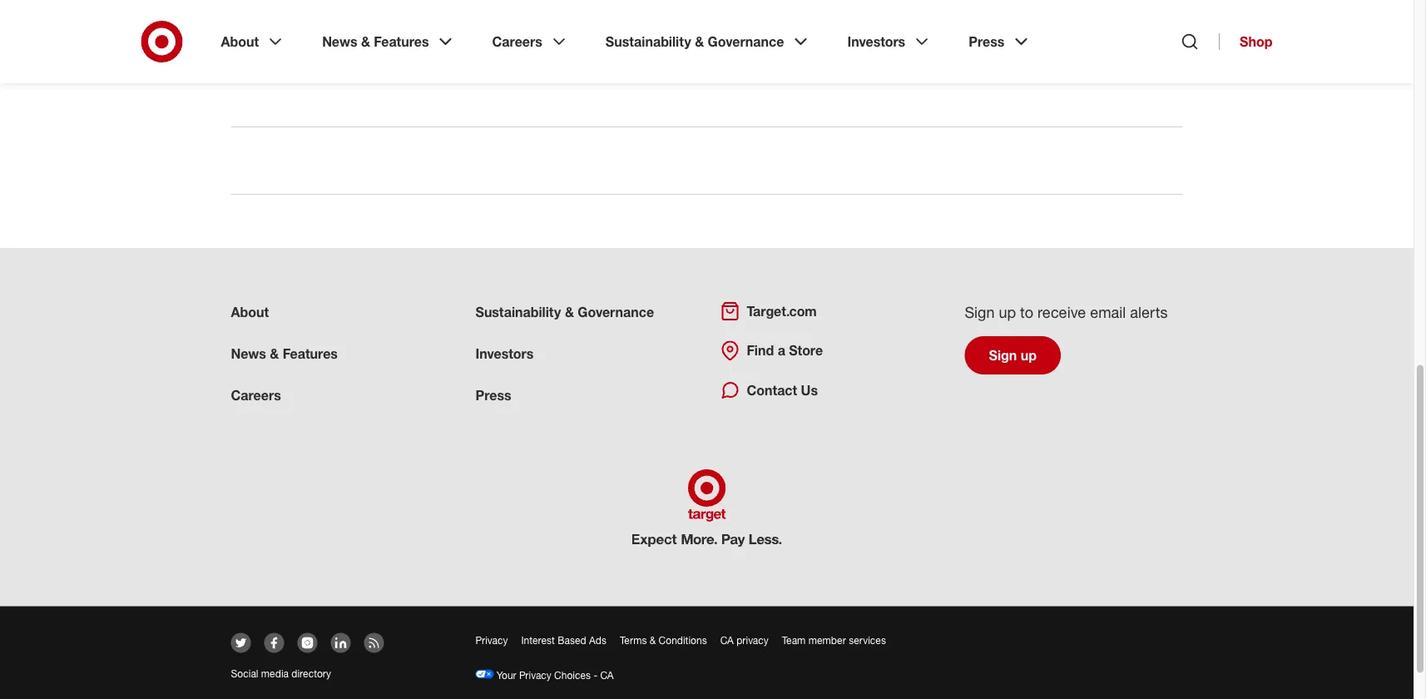 Task type: vqa. For each thing, say whether or not it's contained in the screenshot.
TGT
no



Task type: describe. For each thing, give the bounding box(es) containing it.
investors link for top sustainability & governance link
[[836, 20, 944, 63]]

governance for sustainability & governance link to the bottom
[[578, 304, 654, 320]]

team
[[782, 635, 806, 647]]

investors for 'investors' link related to sustainability & governance link to the bottom
[[476, 346, 534, 362]]

terms & conditions
[[620, 635, 707, 647]]

social media directory link
[[231, 668, 331, 680]]

up for sign up to receive email alerts
[[999, 303, 1016, 321]]

find a store
[[747, 343, 823, 359]]

email
[[1090, 303, 1126, 321]]

contact us link
[[720, 381, 818, 401]]

to
[[1020, 303, 1034, 321]]

privacy link
[[476, 635, 508, 647]]

sign up link
[[965, 337, 1061, 375]]

investors link for sustainability & governance link to the bottom
[[476, 346, 534, 362]]

privacy
[[737, 635, 769, 647]]

careers for the careers link related to sustainability & governance link to the bottom
[[231, 387, 281, 404]]

your privacy choices - ca link
[[476, 670, 614, 682]]

shop link
[[1219, 33, 1273, 50]]

features for top sustainability & governance link's about link
[[374, 33, 429, 50]]

press link for 'investors' link related to sustainability & governance link to the bottom
[[476, 387, 512, 404]]

1 vertical spatial sustainability
[[476, 304, 561, 320]]

contact
[[747, 382, 797, 399]]

0 vertical spatial news & features
[[322, 33, 429, 50]]

us
[[801, 382, 818, 399]]

0 horizontal spatial privacy
[[476, 635, 508, 647]]

press link for top sustainability & governance link's 'investors' link
[[957, 20, 1043, 63]]

member
[[809, 635, 846, 647]]

interest based ads link
[[521, 635, 607, 647]]

about link for sustainability & governance link to the bottom
[[231, 304, 269, 320]]

investors for top sustainability & governance link's 'investors' link
[[848, 33, 906, 50]]

find
[[747, 343, 774, 359]]

based
[[558, 635, 587, 647]]

3 fill image from the left
[[334, 637, 347, 650]]

careers for top sustainability & governance link the careers link
[[492, 33, 543, 50]]

1 horizontal spatial privacy
[[519, 670, 552, 682]]

interest
[[521, 635, 555, 647]]

your
[[497, 670, 516, 682]]

features for about link related to sustainability & governance link to the bottom
[[283, 346, 338, 362]]

services
[[849, 635, 886, 647]]

about link for top sustainability & governance link
[[209, 20, 297, 63]]

careers link for top sustainability & governance link
[[481, 20, 581, 63]]

& for sustainability & governance link to the bottom
[[565, 304, 574, 320]]

store
[[789, 343, 823, 359]]

target.com link
[[720, 302, 817, 322]]



Task type: locate. For each thing, give the bounding box(es) containing it.
1 horizontal spatial news
[[322, 33, 357, 50]]

privacy
[[476, 635, 508, 647], [519, 670, 552, 682]]

sustainability & governance for top sustainability & governance link
[[606, 33, 784, 50]]

investors
[[848, 33, 906, 50], [476, 346, 534, 362]]

ca privacy link
[[720, 635, 769, 647]]

0 vertical spatial ca
[[720, 635, 734, 647]]

0 horizontal spatial investors link
[[476, 346, 534, 362]]

1 fill image from the left
[[234, 637, 248, 650]]

ca privacy
[[720, 635, 769, 647]]

0 horizontal spatial fill image
[[234, 637, 248, 650]]

about for about link related to sustainability & governance link to the bottom
[[231, 304, 269, 320]]

sustainability & governance
[[606, 33, 784, 50], [476, 304, 654, 320]]

team member services
[[782, 635, 886, 647]]

1 vertical spatial up
[[1021, 347, 1037, 364]]

about link
[[209, 20, 297, 63], [231, 304, 269, 320]]

terms
[[620, 635, 647, 647]]

1 vertical spatial about link
[[231, 304, 269, 320]]

governance for top sustainability & governance link
[[708, 33, 784, 50]]

receive
[[1038, 303, 1086, 321]]

-
[[594, 670, 598, 682]]

0 horizontal spatial sustainability
[[476, 304, 561, 320]]

up down to
[[1021, 347, 1037, 364]]

1 vertical spatial ca
[[600, 670, 614, 682]]

sign down sign up to receive email alerts
[[989, 347, 1017, 364]]

0 vertical spatial governance
[[708, 33, 784, 50]]

2 horizontal spatial fill image
[[334, 637, 347, 650]]

social media directory
[[231, 668, 331, 680]]

fill image
[[268, 637, 281, 650]]

press
[[969, 33, 1005, 50], [476, 387, 512, 404]]

0 vertical spatial sustainability & governance link
[[594, 20, 823, 63]]

1 vertical spatial press link
[[476, 387, 512, 404]]

up
[[999, 303, 1016, 321], [1021, 347, 1037, 364]]

1 vertical spatial careers
[[231, 387, 281, 404]]

news & features link for top sustainability & governance link the careers link
[[311, 20, 467, 63]]

press for press link for top sustainability & governance link's 'investors' link
[[969, 33, 1005, 50]]

sustainability & governance link
[[594, 20, 823, 63], [476, 304, 654, 320]]

social
[[231, 668, 258, 680]]

directory
[[292, 668, 331, 680]]

1 horizontal spatial investors link
[[836, 20, 944, 63]]

0 vertical spatial up
[[999, 303, 1016, 321]]

0 vertical spatial press link
[[957, 20, 1043, 63]]

0 horizontal spatial press link
[[476, 387, 512, 404]]

0 horizontal spatial careers
[[231, 387, 281, 404]]

sign left to
[[965, 303, 995, 321]]

0 vertical spatial features
[[374, 33, 429, 50]]

0 horizontal spatial up
[[999, 303, 1016, 321]]

ca
[[720, 635, 734, 647], [600, 670, 614, 682]]

sign for sign up to receive email alerts
[[965, 303, 995, 321]]

find a store link
[[720, 341, 823, 361]]

sign up to receive email alerts
[[965, 303, 1168, 321]]

1 vertical spatial features
[[283, 346, 338, 362]]

1 horizontal spatial up
[[1021, 347, 1037, 364]]

0 vertical spatial press
[[969, 33, 1005, 50]]

0 vertical spatial news
[[322, 33, 357, 50]]

1 vertical spatial sustainability & governance
[[476, 304, 654, 320]]

a
[[778, 343, 786, 359]]

1 horizontal spatial sustainability
[[606, 33, 691, 50]]

careers link for sustainability & governance link to the bottom
[[231, 387, 281, 404]]

0 horizontal spatial press
[[476, 387, 512, 404]]

1 vertical spatial investors link
[[476, 346, 534, 362]]

about
[[221, 33, 259, 50], [231, 304, 269, 320]]

alerts
[[1130, 303, 1168, 321]]

target.com
[[747, 303, 817, 320]]

media
[[261, 668, 289, 680]]

features
[[374, 33, 429, 50], [283, 346, 338, 362]]

1 vertical spatial sign
[[989, 347, 1017, 364]]

news & features
[[322, 33, 429, 50], [231, 346, 338, 362]]

1 vertical spatial careers link
[[231, 387, 281, 404]]

1 horizontal spatial fill image
[[301, 637, 314, 650]]

fill image
[[234, 637, 248, 650], [301, 637, 314, 650], [334, 637, 347, 650]]

investors link
[[836, 20, 944, 63], [476, 346, 534, 362]]

1 horizontal spatial careers
[[492, 33, 543, 50]]

ads
[[589, 635, 607, 647]]

1 vertical spatial sustainability & governance link
[[476, 304, 654, 320]]

up left to
[[999, 303, 1016, 321]]

news & features link for the careers link related to sustainability & governance link to the bottom
[[231, 346, 338, 362]]

ca right the -
[[600, 670, 614, 682]]

0 horizontal spatial careers link
[[231, 387, 281, 404]]

careers
[[492, 33, 543, 50], [231, 387, 281, 404]]

contact us
[[747, 382, 818, 399]]

sign up
[[989, 347, 1037, 364]]

fill image right fill icon
[[334, 637, 347, 650]]

0 vertical spatial about
[[221, 33, 259, 50]]

up for sign up
[[1021, 347, 1037, 364]]

0 vertical spatial investors
[[848, 33, 906, 50]]

news for top sustainability & governance link's about link
[[322, 33, 357, 50]]

news for about link related to sustainability & governance link to the bottom
[[231, 346, 266, 362]]

news & features link
[[311, 20, 467, 63], [231, 346, 338, 362]]

your privacy choices - ca
[[494, 670, 614, 682]]

ca left privacy
[[720, 635, 734, 647]]

interest based ads
[[521, 635, 607, 647]]

& for terms & conditions link
[[650, 635, 656, 647]]

1 vertical spatial press
[[476, 387, 512, 404]]

1 vertical spatial investors
[[476, 346, 534, 362]]

1 horizontal spatial investors
[[848, 33, 906, 50]]

sustainability & governance for sustainability & governance link to the bottom
[[476, 304, 654, 320]]

news
[[322, 33, 357, 50], [231, 346, 266, 362]]

sign for sign up
[[989, 347, 1017, 364]]

1 horizontal spatial careers link
[[481, 20, 581, 63]]

& for top sustainability & governance link
[[695, 33, 704, 50]]

about for top sustainability & governance link's about link
[[221, 33, 259, 50]]

conditions
[[659, 635, 707, 647]]

sign
[[965, 303, 995, 321], [989, 347, 1017, 364]]

0 vertical spatial news & features link
[[311, 20, 467, 63]]

0 horizontal spatial investors
[[476, 346, 534, 362]]

governance
[[708, 33, 784, 50], [578, 304, 654, 320]]

0 vertical spatial sustainability & governance
[[606, 33, 784, 50]]

1 vertical spatial privacy
[[519, 670, 552, 682]]

press link
[[957, 20, 1043, 63], [476, 387, 512, 404]]

choices
[[554, 670, 591, 682]]

1 vertical spatial governance
[[578, 304, 654, 320]]

0 horizontal spatial features
[[283, 346, 338, 362]]

1 horizontal spatial press link
[[957, 20, 1043, 63]]

sustainability
[[606, 33, 691, 50], [476, 304, 561, 320]]

0 horizontal spatial governance
[[578, 304, 654, 320]]

0 horizontal spatial ca
[[600, 670, 614, 682]]

shop
[[1240, 33, 1273, 50]]

0 vertical spatial careers link
[[481, 20, 581, 63]]

1 horizontal spatial press
[[969, 33, 1005, 50]]

fill image up 'social'
[[234, 637, 248, 650]]

0 vertical spatial sustainability
[[606, 33, 691, 50]]

privacy up your
[[476, 635, 508, 647]]

1 vertical spatial news
[[231, 346, 266, 362]]

0 vertical spatial careers
[[492, 33, 543, 50]]

1 horizontal spatial features
[[374, 33, 429, 50]]

1 horizontal spatial governance
[[708, 33, 784, 50]]

1 vertical spatial news & features link
[[231, 346, 338, 362]]

team member services link
[[782, 635, 886, 647]]

terms & conditions link
[[620, 635, 707, 647]]

0 vertical spatial sign
[[965, 303, 995, 321]]

2 fill image from the left
[[301, 637, 314, 650]]

0 horizontal spatial news
[[231, 346, 266, 362]]

0 vertical spatial about link
[[209, 20, 297, 63]]

fill image up directory
[[301, 637, 314, 650]]

1 horizontal spatial ca
[[720, 635, 734, 647]]

1 vertical spatial news & features
[[231, 346, 338, 362]]

&
[[361, 33, 370, 50], [695, 33, 704, 50], [565, 304, 574, 320], [270, 346, 279, 362], [650, 635, 656, 647]]

careers link
[[481, 20, 581, 63], [231, 387, 281, 404]]

1 vertical spatial about
[[231, 304, 269, 320]]

privacy right your
[[519, 670, 552, 682]]

target. expect more. pay less. image
[[632, 470, 782, 547]]

0 vertical spatial investors link
[[836, 20, 944, 63]]

press for press link corresponding to 'investors' link related to sustainability & governance link to the bottom
[[476, 387, 512, 404]]

0 vertical spatial privacy
[[476, 635, 508, 647]]



